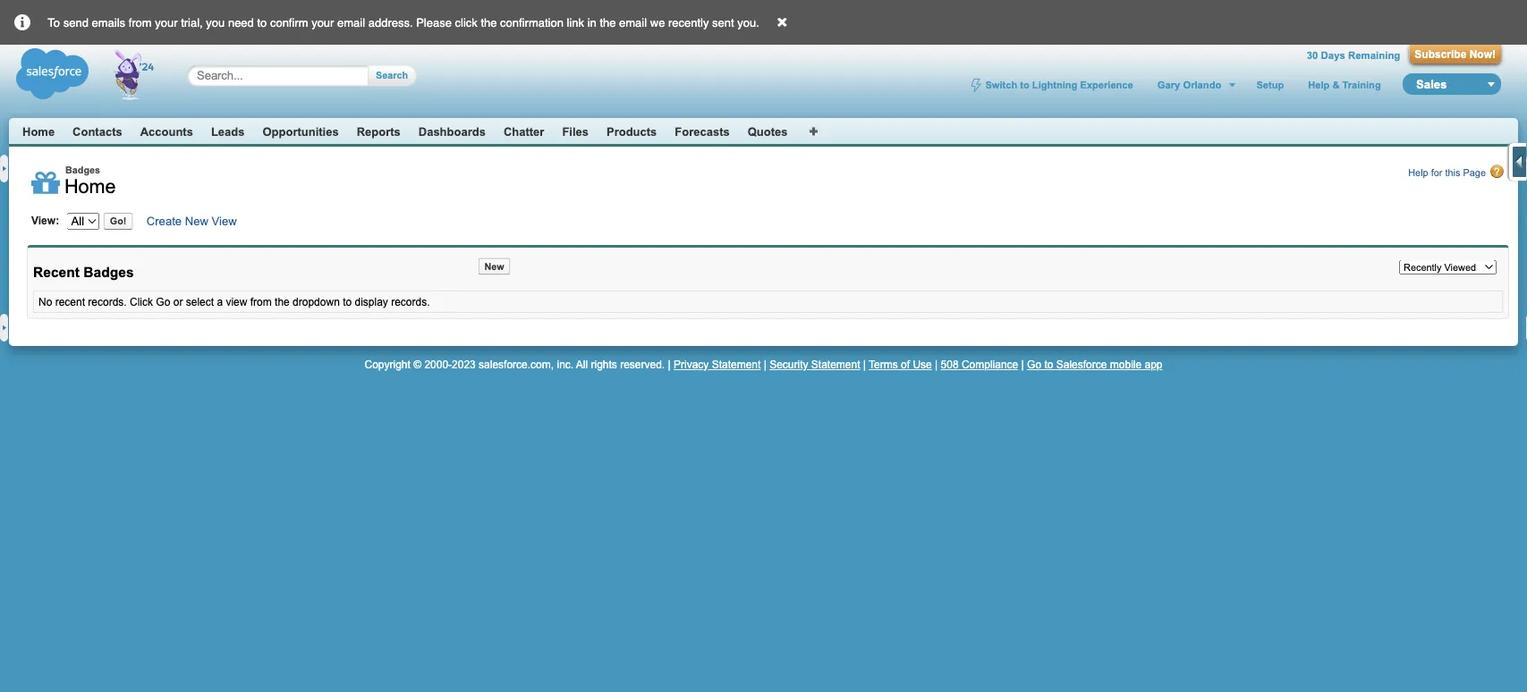 Task type: vqa. For each thing, say whether or not it's contained in the screenshot.
the Account Owners
no



Task type: describe. For each thing, give the bounding box(es) containing it.
2 your from the left
[[312, 16, 334, 29]]

opportunities link
[[263, 125, 339, 138]]

address.
[[369, 16, 413, 29]]

info image
[[0, 0, 45, 31]]

salesforce.com,
[[479, 359, 554, 371]]

sales
[[1417, 77, 1448, 91]]

go to salesforce mobile app link
[[1028, 359, 1163, 371]]

remaining
[[1349, 49, 1401, 61]]

sent
[[713, 16, 735, 29]]

trial,
[[181, 16, 203, 29]]

help & training link
[[1307, 79, 1384, 90]]

contacts
[[73, 125, 122, 138]]

create new view link
[[147, 214, 237, 228]]

days
[[1322, 49, 1346, 61]]

help for this page
[[1409, 167, 1487, 179]]

in
[[588, 16, 597, 29]]

2 statement from the left
[[812, 359, 861, 371]]

no
[[38, 296, 52, 308]]

switch
[[986, 79, 1018, 90]]

lightning
[[1033, 79, 1078, 90]]

close image
[[763, 2, 803, 29]]

switch to lightning experience
[[986, 79, 1134, 90]]

security
[[770, 359, 809, 371]]

0 vertical spatial home
[[22, 125, 55, 138]]

leads
[[211, 125, 245, 138]]

products link
[[607, 125, 657, 138]]

2 records. from the left
[[391, 296, 430, 308]]

security statement link
[[770, 359, 861, 371]]

emails
[[92, 16, 125, 29]]

home link
[[22, 125, 55, 138]]

1 vertical spatial from
[[250, 296, 272, 308]]

1 email from the left
[[337, 16, 365, 29]]

all tabs image
[[809, 125, 820, 136]]

send
[[63, 16, 89, 29]]

contacts link
[[73, 125, 122, 138]]

reports link
[[357, 125, 401, 138]]

salesforce
[[1057, 359, 1108, 371]]

mobile
[[1111, 359, 1142, 371]]

help for help for this page
[[1409, 167, 1429, 179]]

use
[[913, 359, 933, 371]]

help for this page link
[[1409, 165, 1506, 179]]

you.
[[738, 16, 760, 29]]

2 | from the left
[[764, 359, 767, 371]]

4 | from the left
[[935, 359, 938, 371]]

0 horizontal spatial the
[[275, 296, 290, 308]]

to right need
[[257, 16, 267, 29]]

new
[[185, 214, 209, 228]]

files
[[562, 125, 589, 138]]

dashboards
[[419, 125, 486, 138]]

or
[[173, 296, 183, 308]]

confirmation
[[500, 16, 564, 29]]

compliance
[[962, 359, 1019, 371]]

need
[[228, 16, 254, 29]]

all
[[576, 359, 588, 371]]

setup link
[[1255, 79, 1287, 90]]

privacy statement link
[[674, 359, 761, 371]]

chatter link
[[504, 125, 545, 138]]

please
[[416, 16, 452, 29]]

508
[[941, 359, 959, 371]]

this
[[1446, 167, 1461, 179]]

dashboards link
[[419, 125, 486, 138]]

accounts
[[140, 125, 193, 138]]

to
[[48, 16, 60, 29]]

3 | from the left
[[864, 359, 866, 371]]

privacy
[[674, 359, 709, 371]]

1 vertical spatial badges
[[84, 265, 134, 281]]

of
[[901, 359, 910, 371]]

badges home
[[64, 165, 116, 197]]

©
[[414, 359, 422, 371]]

gary orlando
[[1158, 79, 1222, 90]]

create
[[147, 214, 182, 228]]

you
[[206, 16, 225, 29]]

training
[[1343, 79, 1382, 90]]

1 statement from the left
[[712, 359, 761, 371]]

forecasts
[[675, 125, 730, 138]]

link
[[567, 16, 585, 29]]

products
[[607, 125, 657, 138]]



Task type: locate. For each thing, give the bounding box(es) containing it.
2023
[[452, 359, 476, 371]]

badges inside badges home
[[65, 165, 100, 176]]

select
[[186, 296, 214, 308]]

help left for
[[1409, 167, 1429, 179]]

email left address. at the top of page
[[337, 16, 365, 29]]

5 | from the left
[[1022, 359, 1025, 371]]

go left or
[[156, 296, 170, 308]]

0 horizontal spatial statement
[[712, 359, 761, 371]]

508 compliance link
[[941, 359, 1019, 371]]

1 horizontal spatial go
[[1028, 359, 1042, 371]]

terms
[[869, 359, 898, 371]]

help & training
[[1309, 79, 1382, 90]]

| right compliance
[[1022, 359, 1025, 371]]

expand quick access menu image
[[1514, 153, 1528, 171]]

0 horizontal spatial help
[[1309, 79, 1330, 90]]

1 horizontal spatial statement
[[812, 359, 861, 371]]

1 | from the left
[[668, 359, 671, 371]]

0 horizontal spatial email
[[337, 16, 365, 29]]

copyright © 2000-2023 salesforce.com, inc. all rights reserved. | privacy statement | security statement | terms of use | 508 compliance | go to salesforce mobile app
[[365, 359, 1163, 371]]

view
[[212, 214, 237, 228]]

30 days remaining link
[[1308, 49, 1401, 61]]

2 email from the left
[[619, 16, 647, 29]]

1 horizontal spatial the
[[481, 16, 497, 29]]

| left 508 on the bottom right of page
[[935, 359, 938, 371]]

view:
[[31, 214, 59, 227]]

&
[[1333, 79, 1340, 90]]

30 days remaining
[[1308, 49, 1401, 61]]

1 records. from the left
[[88, 296, 127, 308]]

from
[[129, 16, 152, 29], [250, 296, 272, 308]]

1 horizontal spatial records.
[[391, 296, 430, 308]]

the
[[481, 16, 497, 29], [600, 16, 616, 29], [275, 296, 290, 308]]

setup
[[1257, 79, 1285, 90]]

orlando
[[1184, 79, 1222, 90]]

reports
[[357, 125, 401, 138]]

your
[[155, 16, 178, 29], [312, 16, 334, 29]]

page
[[1464, 167, 1487, 179]]

recent
[[33, 265, 80, 281]]

1 vertical spatial go
[[1028, 359, 1042, 371]]

quotes link
[[748, 125, 788, 138]]

| left privacy
[[668, 359, 671, 371]]

2000-
[[425, 359, 452, 371]]

the left dropdown
[[275, 296, 290, 308]]

app
[[1145, 359, 1163, 371]]

| left security
[[764, 359, 767, 371]]

0 vertical spatial from
[[129, 16, 152, 29]]

1 horizontal spatial help
[[1409, 167, 1429, 179]]

to
[[257, 16, 267, 29], [1021, 79, 1030, 90], [343, 296, 352, 308], [1045, 359, 1054, 371]]

to send emails from your trial, you need to confirm your email address. please click the confirmation link in the email we recently sent you.
[[48, 16, 760, 29]]

click
[[130, 296, 153, 308]]

recent badges
[[33, 265, 134, 281]]

from right emails on the left
[[129, 16, 152, 29]]

no recent records. click go or select a view from the dropdown to display records.
[[38, 296, 430, 308]]

your left trial,
[[155, 16, 178, 29]]

30
[[1308, 49, 1319, 61]]

0 horizontal spatial home
[[22, 125, 55, 138]]

0 vertical spatial help
[[1309, 79, 1330, 90]]

forecasts link
[[675, 125, 730, 138]]

copyright
[[365, 359, 411, 371]]

create new view
[[147, 214, 237, 228]]

statement right security
[[812, 359, 861, 371]]

a
[[217, 296, 223, 308]]

quotes
[[748, 125, 788, 138]]

reserved.
[[620, 359, 665, 371]]

1 your from the left
[[155, 16, 178, 29]]

accounts link
[[140, 125, 193, 138]]

statement right privacy
[[712, 359, 761, 371]]

records. left the click
[[88, 296, 127, 308]]

records. right display
[[391, 296, 430, 308]]

0 vertical spatial badges
[[65, 165, 100, 176]]

go
[[156, 296, 170, 308], [1028, 359, 1042, 371]]

terms of use link
[[869, 359, 933, 371]]

experience
[[1081, 79, 1134, 90]]

the right click
[[481, 16, 497, 29]]

0 vertical spatial go
[[156, 296, 170, 308]]

0 horizontal spatial from
[[129, 16, 152, 29]]

click
[[455, 16, 478, 29]]

| left terms
[[864, 359, 866, 371]]

go right compliance
[[1028, 359, 1042, 371]]

1 vertical spatial home
[[64, 176, 116, 197]]

from right view on the top left
[[250, 296, 272, 308]]

to right switch
[[1021, 79, 1030, 90]]

records.
[[88, 296, 127, 308], [391, 296, 430, 308]]

we
[[651, 16, 665, 29]]

1 horizontal spatial from
[[250, 296, 272, 308]]

salesforce.com image
[[12, 45, 168, 103]]

your right confirm
[[312, 16, 334, 29]]

gary
[[1158, 79, 1181, 90]]

inc.
[[557, 359, 574, 371]]

chatter
[[504, 125, 545, 138]]

recently
[[669, 16, 709, 29]]

view
[[226, 296, 247, 308]]

2 horizontal spatial the
[[600, 16, 616, 29]]

leads link
[[211, 125, 245, 138]]

to left salesforce
[[1045, 359, 1054, 371]]

1 horizontal spatial home
[[64, 176, 116, 197]]

None button
[[1410, 45, 1502, 64], [369, 65, 408, 86], [104, 213, 133, 230], [478, 258, 511, 275], [1410, 45, 1502, 64], [369, 65, 408, 86], [104, 213, 133, 230], [478, 258, 511, 275]]

0 horizontal spatial your
[[155, 16, 178, 29]]

dropdown
[[293, 296, 340, 308]]

recent
[[55, 296, 85, 308]]

help
[[1309, 79, 1330, 90], [1409, 167, 1429, 179]]

email left we
[[619, 16, 647, 29]]

home down contacts
[[64, 176, 116, 197]]

Search... text field
[[197, 68, 351, 83]]

help left & at the top
[[1309, 79, 1330, 90]]

home left contacts
[[22, 125, 55, 138]]

rights
[[591, 359, 617, 371]]

1 horizontal spatial email
[[619, 16, 647, 29]]

badges down contacts
[[65, 165, 100, 176]]

1 vertical spatial help
[[1409, 167, 1429, 179]]

for
[[1432, 167, 1443, 179]]

email
[[337, 16, 365, 29], [619, 16, 647, 29]]

1 horizontal spatial your
[[312, 16, 334, 29]]

statement
[[712, 359, 761, 371], [812, 359, 861, 371]]

help for help & training
[[1309, 79, 1330, 90]]

0 horizontal spatial records.
[[88, 296, 127, 308]]

the right in
[[600, 16, 616, 29]]

badges up the click
[[84, 265, 134, 281]]

display
[[355, 296, 388, 308]]

files link
[[562, 125, 589, 138]]

to left display
[[343, 296, 352, 308]]

opportunities
[[263, 125, 339, 138]]

0 horizontal spatial go
[[156, 296, 170, 308]]



